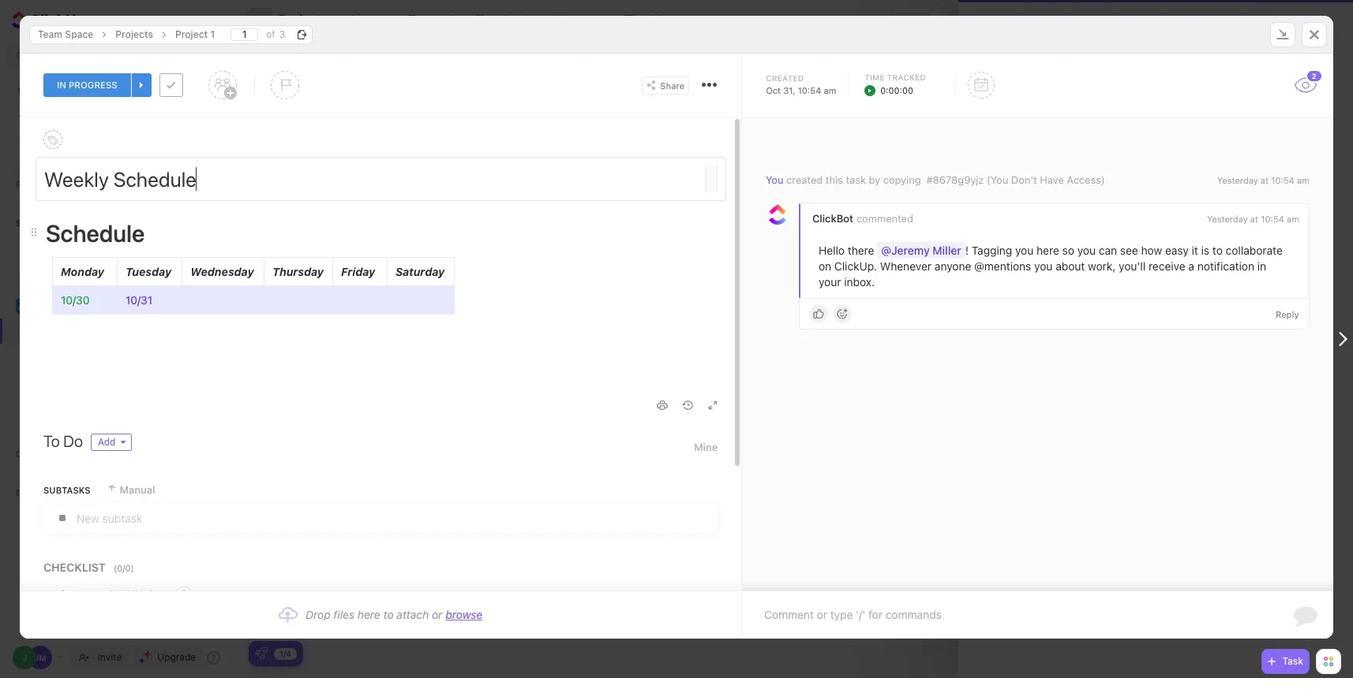 Task type: locate. For each thing, give the bounding box(es) containing it.
manual button
[[106, 477, 155, 504]]

3
[[279, 28, 285, 40], [341, 294, 348, 307], [341, 578, 348, 590]]

⌘k
[[204, 50, 219, 62]]

0 vertical spatial at
[[1261, 175, 1269, 186]]

projects for the 'projects' link to the left
[[115, 28, 153, 40]]

share left task settings image
[[660, 80, 685, 90]]

1 vertical spatial +
[[295, 604, 301, 615]]

in down collaborate
[[1258, 260, 1267, 273]]

team for team space link for the 'projects' link to the left
[[38, 28, 62, 40]]

1 vertical spatial project 2
[[982, 64, 1054, 86]]

0 vertical spatial +
[[295, 191, 301, 201]]

0 vertical spatial task
[[846, 174, 866, 186]]

10:54 for created
[[1271, 175, 1295, 186]]

new up ‎task
[[303, 191, 322, 201]]

1 horizontal spatial projects
[[279, 13, 328, 27]]

yesterday up collaborate
[[1218, 175, 1258, 186]]

created
[[766, 73, 804, 83]]

1 vertical spatial task
[[324, 191, 341, 201]]

receive
[[1149, 260, 1186, 273]]

1 vertical spatial yesterday at 10:54 am
[[1207, 214, 1300, 224]]

to
[[1213, 244, 1223, 258], [383, 609, 394, 622]]

0 vertical spatial to
[[1213, 244, 1223, 258]]

reply
[[1276, 309, 1300, 320]]

projects up of 3
[[279, 13, 328, 27]]

calendar
[[491, 13, 538, 26]]

home link
[[0, 77, 238, 102]]

0 horizontal spatial in
[[57, 79, 66, 91]]

miller
[[933, 244, 962, 258]]

share
[[1307, 14, 1333, 26], [660, 80, 685, 90]]

projects inside task locations element
[[115, 28, 153, 40]]

projects link
[[1043, 20, 1077, 30], [108, 25, 161, 44]]

add button
[[91, 434, 131, 452]]

oct
[[766, 85, 781, 96]]

search down of 3
[[264, 47, 296, 59]]

+
[[295, 191, 301, 201], [295, 604, 301, 615]]

search inside sidebar "navigation"
[[31, 50, 62, 62]]

new
[[303, 191, 322, 201], [99, 250, 120, 260], [80, 589, 101, 601], [303, 604, 322, 615]]

space
[[1007, 20, 1033, 30], [65, 28, 93, 40], [122, 250, 150, 260], [69, 299, 99, 312]]

you right so
[[1078, 244, 1096, 258]]

to right is
[[1213, 244, 1223, 258]]

to left attach
[[383, 609, 394, 622]]

monday
[[61, 265, 104, 279]]

wednesday
[[190, 265, 254, 279]]

0 horizontal spatial at
[[1251, 214, 1259, 224]]

projects link left project 2 link
[[1043, 20, 1077, 30]]

dashboards
[[16, 449, 81, 459]]

1 vertical spatial task 3 link
[[312, 570, 875, 597]]

projects up home link
[[115, 28, 153, 40]]

1 vertical spatial + new task
[[295, 604, 341, 615]]

0 vertical spatial yesterday at 10:54 am
[[1218, 175, 1310, 186]]

browse link
[[446, 609, 483, 622]]

new left files
[[303, 604, 322, 615]]

new down checklist (0/0)
[[80, 589, 101, 601]]

share button up 2 dropdown button on the top right of page
[[1287, 7, 1339, 32]]

team space link for right the 'projects' link
[[982, 20, 1033, 30]]

there
[[848, 244, 875, 258]]

am
[[824, 85, 836, 96], [1297, 175, 1310, 186], [1287, 214, 1300, 224]]

notifications link
[[0, 102, 238, 127]]

0 vertical spatial 10:54
[[798, 85, 821, 96]]

is
[[1201, 244, 1210, 258]]

1 vertical spatial 10:54
[[1271, 175, 1295, 186]]

of 3
[[266, 28, 285, 40]]

2 horizontal spatial you
[[1078, 244, 1096, 258]]

schedule dialog
[[20, 15, 1333, 643]]

upgrade
[[157, 652, 196, 664]]

0 vertical spatial yesterday
[[1218, 175, 1258, 186]]

0 horizontal spatial share
[[660, 80, 685, 90]]

table
[[639, 13, 667, 26]]

here right files
[[358, 609, 380, 622]]

#8678g9yjz
[[927, 174, 984, 186]]

1 vertical spatial yesterday
[[1207, 214, 1248, 224]]

here left so
[[1037, 244, 1060, 258]]

0:00:00 button
[[865, 84, 936, 97]]

0 vertical spatial share button
[[1287, 7, 1339, 32]]

to inside ! tagging you here so you can see how easy it is to collaborate on clickup. whenever anyone @mentions you about work, you'll receive a notification in your inbox.
[[1213, 244, 1223, 258]]

1 vertical spatial am
[[1297, 175, 1310, 186]]

0 vertical spatial task 3 link
[[312, 287, 875, 314]]

task 3 link
[[312, 287, 875, 314], [312, 570, 875, 597]]

new space
[[99, 250, 150, 260]]

do
[[63, 433, 83, 451]]

am inside created oct 31, 10:54 am
[[824, 85, 836, 96]]

1 horizontal spatial to
[[1213, 244, 1223, 258]]

‎task 2 link
[[312, 257, 875, 284]]

3 down friday in the top of the page
[[341, 294, 348, 307]]

automations button
[[1182, 8, 1256, 32]]

access)
[[1067, 174, 1105, 186]]

team space
[[982, 20, 1033, 30], [38, 28, 93, 40], [39, 299, 99, 312]]

0 vertical spatial here
[[1037, 244, 1060, 258]]

yesterday for clickbot commented
[[1207, 214, 1248, 224]]

projects button
[[272, 2, 328, 37]]

task details element
[[20, 54, 1333, 118]]

at
[[1261, 175, 1269, 186], [1251, 214, 1259, 224]]

yesterday up is
[[1207, 214, 1248, 224]]

@jeremy
[[881, 244, 930, 258]]

+ up thursday
[[295, 191, 301, 201]]

anyone
[[935, 260, 972, 273]]

!
[[966, 244, 969, 258]]

0 horizontal spatial share button
[[642, 76, 689, 94]]

tuesday
[[126, 265, 171, 279]]

calendar link
[[491, 0, 544, 39]]

1 vertical spatial task 3
[[316, 578, 348, 590]]

0 vertical spatial in
[[57, 79, 66, 91]]

checklist
[[104, 589, 146, 601]]

search for search tasks...
[[264, 47, 296, 59]]

drop files here to attach or browse
[[306, 609, 483, 622]]

projects inside button
[[279, 13, 328, 27]]

1 horizontal spatial search
[[264, 47, 296, 59]]

here
[[1037, 244, 1060, 258], [358, 609, 380, 622]]

on
[[819, 260, 832, 273]]

projects for projects button
[[279, 13, 328, 27]]

share button left task settings image
[[642, 76, 689, 94]]

2 horizontal spatial projects
[[1043, 20, 1077, 30]]

set priority element
[[271, 71, 299, 99]]

0 vertical spatial + new task
[[295, 191, 341, 201]]

1 task 3 from the top
[[316, 294, 348, 307]]

2
[[1119, 20, 1124, 30], [1043, 64, 1054, 86], [1312, 72, 1317, 81], [341, 264, 348, 277]]

+ left drop
[[295, 604, 301, 615]]

0 horizontal spatial projects
[[115, 28, 153, 40]]

1
[[210, 28, 215, 40]]

you left about
[[1034, 260, 1053, 273]]

mine
[[694, 441, 718, 454]]

1 vertical spatial share button
[[642, 76, 689, 94]]

share up 2 dropdown button on the top right of page
[[1307, 14, 1333, 26]]

2 horizontal spatial project
[[1087, 20, 1116, 30]]

space inside task locations element
[[65, 28, 93, 40]]

0 vertical spatial task 3
[[316, 294, 348, 307]]

1 vertical spatial share
[[660, 80, 685, 90]]

2 vertical spatial am
[[1287, 214, 1300, 224]]

you
[[766, 174, 784, 186]]

1 horizontal spatial in
[[1258, 260, 1267, 273]]

1 + from the top
[[295, 191, 301, 201]]

hide closed button
[[1239, 84, 1317, 100]]

0 vertical spatial am
[[824, 85, 836, 96]]

project 1
[[175, 28, 215, 40]]

1 vertical spatial in
[[1258, 260, 1267, 273]]

0 vertical spatial share
[[1307, 14, 1333, 26]]

you up @mentions
[[1015, 244, 1034, 258]]

3 right of
[[279, 28, 285, 40]]

task inside region
[[846, 174, 866, 186]]

projects left project 2 link
[[1043, 20, 1077, 30]]

2 vertical spatial 10:54
[[1261, 214, 1285, 224]]

show more
[[39, 133, 93, 146]]

team inside sidebar "navigation"
[[39, 299, 66, 312]]

0 vertical spatial project 2
[[1087, 20, 1124, 30]]

by
[[869, 174, 881, 186]]

board
[[423, 13, 454, 26]]

share inside task details element
[[660, 80, 685, 90]]

task 3 up files
[[316, 578, 348, 590]]

collaborate
[[1226, 244, 1283, 258]]

thursday
[[272, 265, 324, 279]]

1 vertical spatial at
[[1251, 214, 1259, 224]]

0 horizontal spatial search
[[31, 50, 62, 62]]

task body element
[[20, 118, 742, 643]]

project 1 link
[[167, 25, 223, 44]]

task 3 down ‎task 2 on the left of page
[[316, 294, 348, 307]]

2 vertical spatial task
[[324, 604, 341, 615]]

1 horizontal spatial here
[[1037, 244, 1060, 258]]

projects
[[279, 13, 328, 27], [1043, 20, 1077, 30], [115, 28, 153, 40]]

easy
[[1165, 244, 1189, 258]]

project inside task locations element
[[175, 28, 208, 40]]

1 horizontal spatial project 2
[[1087, 20, 1124, 30]]

in up notifications
[[57, 79, 66, 91]]

yesterday at 10:54 am for clickbot commented
[[1207, 214, 1300, 224]]

a
[[1189, 260, 1195, 273]]

tracked
[[887, 73, 926, 82]]

task settings image
[[707, 83, 711, 87]]

gantt
[[574, 13, 603, 26]]

hello there @jeremy miller
[[819, 244, 962, 258]]

1 vertical spatial to
[[383, 609, 394, 622]]

+ new task
[[295, 191, 341, 201], [295, 604, 341, 615]]

1 horizontal spatial share
[[1307, 14, 1333, 26]]

sidebar navigation
[[0, 0, 238, 679]]

projects link up home link
[[108, 25, 161, 44]]

! tagging you here so you can see how easy it is to collaborate on clickup. whenever anyone @mentions you about work, you'll receive a notification in your inbox.
[[819, 244, 1286, 289]]

3 up files
[[341, 578, 348, 590]]

here inside ! tagging you here so you can see how easy it is to collaborate on clickup. whenever anyone @mentions you about work, you'll receive a notification in your inbox.
[[1037, 244, 1060, 258]]

1 + new task from the top
[[295, 191, 341, 201]]

search up home
[[31, 50, 62, 62]]

can
[[1099, 244, 1117, 258]]

0 horizontal spatial here
[[358, 609, 380, 622]]

1 vertical spatial task
[[316, 578, 338, 590]]

search for search
[[31, 50, 62, 62]]

clickup.
[[835, 260, 877, 273]]

@jeremy miller button
[[878, 243, 966, 259]]

team inside task locations element
[[38, 28, 62, 40]]

search
[[264, 47, 296, 59], [31, 50, 62, 62]]

new down schedule
[[99, 250, 120, 260]]

10:54
[[798, 85, 821, 96], [1271, 175, 1295, 186], [1261, 214, 1285, 224]]

0 vertical spatial 3
[[279, 28, 285, 40]]

closed
[[1278, 87, 1313, 98]]

1 horizontal spatial you
[[1034, 260, 1053, 273]]

team space link inside sidebar "navigation"
[[39, 294, 224, 319]]

1 horizontal spatial at
[[1261, 175, 1269, 186]]

0 horizontal spatial project
[[175, 28, 208, 40]]

attach
[[397, 609, 429, 622]]

1 horizontal spatial share button
[[1287, 7, 1339, 32]]



Task type: vqa. For each thing, say whether or not it's contained in the screenshot.
the Search... text box in the top of the page
no



Task type: describe. For each thing, give the bounding box(es) containing it.
10/30
[[61, 294, 90, 307]]

2 button
[[1294, 69, 1323, 93]]

commented
[[857, 213, 914, 225]]

in progress
[[57, 79, 117, 91]]

schedule
[[46, 219, 145, 247]]

clickbot commented
[[813, 213, 914, 225]]

onboarding checklist button element
[[255, 648, 268, 661]]

2 inside ‎task 2 link
[[341, 264, 348, 277]]

how
[[1141, 244, 1162, 258]]

everything
[[39, 274, 90, 287]]

your
[[819, 276, 841, 289]]

favorites
[[16, 179, 68, 189]]

hide closed
[[1255, 87, 1313, 98]]

share button inside task details element
[[642, 76, 689, 94]]

team for team space link inside the sidebar "navigation"
[[39, 299, 66, 312]]

yesterday at 10:54 am for you created this task by copying #8678g9yjz (you don't have access)
[[1218, 175, 1310, 186]]

created oct 31, 10:54 am
[[766, 73, 836, 96]]

in inside the in progress dropdown button
[[57, 79, 66, 91]]

gantt link
[[574, 0, 609, 39]]

copying
[[883, 174, 921, 186]]

checklist (0/0)
[[43, 561, 134, 575]]

2 vertical spatial task
[[1283, 656, 1303, 668]]

project 2 link
[[1087, 20, 1124, 30]]

0 horizontal spatial project 2
[[982, 64, 1054, 86]]

so
[[1063, 244, 1075, 258]]

new inside task body element
[[80, 589, 101, 601]]

0 horizontal spatial you
[[1015, 244, 1034, 258]]

‎task
[[316, 264, 338, 277]]

or
[[432, 609, 442, 622]]

invite
[[98, 652, 122, 664]]

to do
[[43, 433, 83, 451]]

favorites button
[[0, 165, 238, 203]]

this
[[826, 174, 843, 186]]

team space link for the 'projects' link to the left
[[30, 25, 101, 44]]

created
[[787, 174, 823, 186]]

task history region
[[742, 118, 1333, 592]]

saturday
[[396, 265, 445, 279]]

10:54 for commented
[[1261, 214, 1285, 224]]

in inside ! tagging you here so you can see how easy it is to collaborate on clickup. whenever anyone @mentions you about work, you'll receive a notification in your inbox.
[[1258, 260, 1267, 273]]

1/4
[[279, 649, 291, 659]]

have
[[1040, 174, 1064, 186]]

2 + new task from the top
[[295, 604, 341, 615]]

drop
[[306, 609, 331, 622]]

am for commented
[[1287, 214, 1300, 224]]

see
[[1120, 244, 1138, 258]]

2 task 3 from the top
[[316, 578, 348, 590]]

at for clickbot commented
[[1251, 214, 1259, 224]]

31,
[[783, 85, 795, 96]]

0 horizontal spatial projects link
[[108, 25, 161, 44]]

everything link
[[0, 268, 238, 294]]

work,
[[1088, 260, 1116, 273]]

it
[[1192, 244, 1199, 258]]

friday
[[341, 265, 375, 279]]

hide
[[1255, 87, 1276, 98]]

whenever
[[880, 260, 932, 273]]

(0/0)
[[114, 563, 134, 574]]

new inside sidebar "navigation"
[[99, 250, 120, 260]]

add
[[98, 437, 116, 448]]

3 inside task locations element
[[279, 28, 285, 40]]

at for you created this task by copying #8678g9yjz (you don't have access)
[[1261, 175, 1269, 186]]

‎task 2
[[316, 264, 348, 277]]

user friends image
[[18, 302, 30, 311]]

home
[[39, 83, 68, 95]]

time
[[865, 73, 885, 82]]

New subtask text field
[[77, 505, 717, 533]]

browse
[[446, 609, 483, 622]]

team space inside sidebar "navigation"
[[39, 299, 99, 312]]

2 vertical spatial 3
[[341, 578, 348, 590]]

task locations element
[[20, 15, 1333, 54]]

progress
[[69, 79, 117, 91]]

more
[[68, 133, 93, 146]]

0 vertical spatial task
[[316, 294, 338, 307]]

2 + from the top
[[295, 604, 301, 615]]

upgrade link
[[133, 647, 202, 670]]

list
[[368, 13, 387, 26]]

docs
[[16, 488, 43, 498]]

new checklist item
[[80, 589, 170, 601]]

search tasks...
[[264, 47, 330, 59]]

Set task position in this List number field
[[231, 28, 258, 41]]

Edit task name text field
[[44, 166, 718, 193]]

1 horizontal spatial project
[[982, 64, 1039, 86]]

(you
[[987, 174, 1009, 186]]

table link
[[639, 0, 674, 39]]

1 horizontal spatial projects link
[[1043, 20, 1077, 30]]

clickbot
[[813, 213, 854, 225]]

notification
[[1198, 260, 1255, 273]]

don't
[[1011, 174, 1037, 186]]

Search tasks... text field
[[264, 43, 396, 65]]

attachments
[[982, 291, 1069, 309]]

files
[[334, 609, 355, 622]]

of
[[266, 28, 275, 40]]

2 task 3 link from the top
[[312, 570, 875, 597]]

automations
[[1190, 13, 1248, 25]]

yesterday for you created this task by copying #8678g9yjz (you don't have access)
[[1218, 175, 1258, 186]]

1 task 3 link from the top
[[312, 287, 875, 314]]

subtasks
[[43, 485, 90, 495]]

0:00:00
[[881, 85, 913, 96]]

1 vertical spatial 3
[[341, 294, 348, 307]]

minimize task image
[[1277, 29, 1289, 39]]

am for created
[[1297, 175, 1310, 186]]

1 vertical spatial here
[[358, 609, 380, 622]]

set priority image
[[271, 71, 299, 99]]

item
[[149, 589, 170, 601]]

to
[[43, 433, 60, 451]]

time tracked
[[865, 73, 926, 82]]

show
[[39, 133, 66, 146]]

checklist
[[43, 561, 106, 575]]

0 horizontal spatial to
[[383, 609, 394, 622]]

10:54 inside created oct 31, 10:54 am
[[798, 85, 821, 96]]

2 inside 2 dropdown button
[[1312, 72, 1317, 81]]

team space inside task locations element
[[38, 28, 93, 40]]

manual
[[120, 484, 155, 497]]

notifications
[[39, 108, 100, 120]]

onboarding checklist button image
[[255, 648, 268, 661]]



